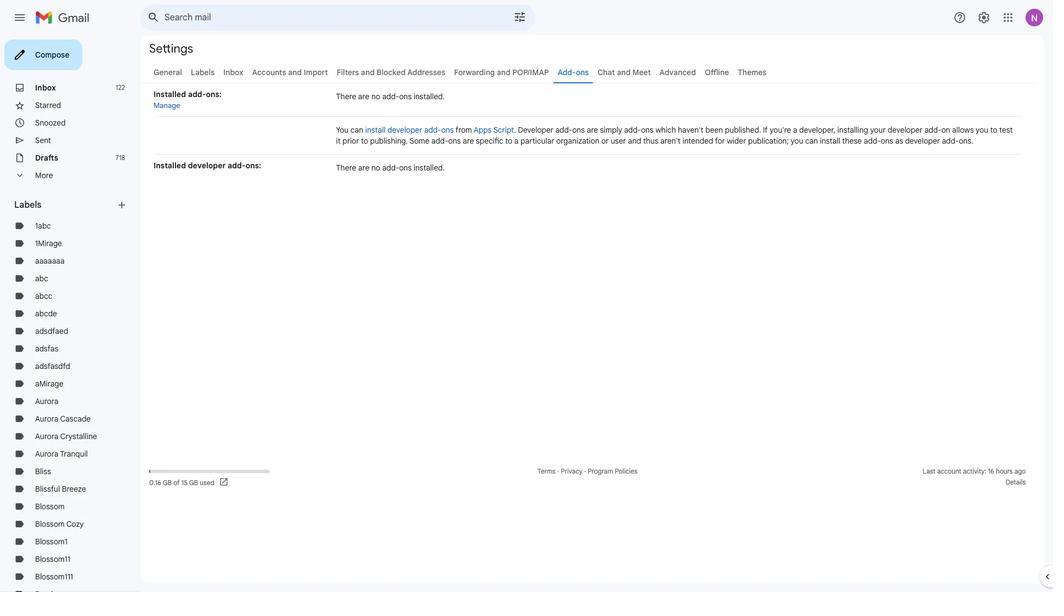 Task type: locate. For each thing, give the bounding box(es) containing it.
ons up "organization"
[[573, 125, 585, 135]]

there down prior
[[336, 163, 356, 173]]

you right 'allows' at the right
[[976, 125, 989, 135]]

can down developer,
[[806, 136, 818, 146]]

and left thus
[[628, 136, 642, 146]]

0.16
[[149, 479, 161, 487]]

add-ons
[[558, 67, 589, 77]]

aren't
[[661, 136, 681, 146]]

718
[[116, 154, 125, 162]]

footer
[[140, 466, 1036, 488]]

122
[[116, 83, 125, 92]]

aurora up bliss 'link'
[[35, 449, 58, 459]]

install developer add-ons link
[[365, 125, 454, 135]]

publication;
[[749, 136, 789, 146]]

and right filters
[[361, 67, 375, 77]]

blossom down blossom link
[[35, 520, 65, 530]]

blossom for blossom cozy
[[35, 520, 65, 530]]

you can install developer add-ons from apps script
[[336, 125, 514, 135]]

inbox right labels link
[[223, 67, 243, 77]]

0 horizontal spatial labels
[[14, 200, 41, 211]]

.
[[514, 125, 516, 135]]

blissful breeze link
[[35, 485, 86, 494]]

developer
[[388, 125, 423, 135], [888, 125, 923, 135], [906, 136, 941, 146], [188, 161, 226, 171]]

1 vertical spatial labels
[[14, 200, 41, 211]]

forwarding and pop/imap link
[[454, 67, 549, 77]]

1 vertical spatial can
[[806, 136, 818, 146]]

2 blossom from the top
[[35, 520, 65, 530]]

1 horizontal spatial labels
[[191, 67, 215, 77]]

1 vertical spatial ons:
[[246, 161, 261, 171]]

0 vertical spatial blossom
[[35, 502, 65, 512]]

advanced
[[660, 67, 696, 77]]

chat and meet link
[[598, 67, 651, 77]]

tranquil
[[60, 449, 88, 459]]

to
[[991, 125, 998, 135], [361, 136, 368, 146], [506, 136, 513, 146]]

2 installed. from the top
[[414, 163, 445, 173]]

breeze
[[62, 485, 86, 494]]

0 vertical spatial inbox link
[[223, 67, 243, 77]]

and inside . developer add-ons are simply add-ons which haven't been published. if you're a developer, installing your developer add-on allows you to test it prior to publishing. some add-ons are specific to a particular organization or user and thus aren't intended for wider publication; you can install these add-ons as developer add-ons.
[[628, 136, 642, 146]]

inbox up starred
[[35, 83, 56, 93]]

. developer add-ons are simply add-ons which haven't been published. if you're a developer, installing your developer add-on allows you to test it prior to publishing. some add-ons are specific to a particular organization or user and thus aren't intended for wider publication; you can install these add-ons as developer add-ons.
[[336, 125, 1013, 146]]

blossom11 link
[[35, 555, 70, 565]]

to down the script
[[506, 136, 513, 146]]

settings
[[149, 41, 193, 56]]

accounts and import
[[252, 67, 328, 77]]

program
[[588, 468, 614, 476]]

labels inside navigation
[[14, 200, 41, 211]]

adsfasdfd
[[35, 362, 70, 372]]

main menu image
[[13, 11, 26, 24]]

blossom down blissful
[[35, 502, 65, 512]]

2 installed from the top
[[154, 161, 186, 171]]

forwarding
[[454, 67, 495, 77]]

None search field
[[140, 4, 536, 31]]

there
[[336, 92, 356, 102], [336, 163, 356, 173]]

0 horizontal spatial inbox link
[[35, 83, 56, 93]]

chat
[[598, 67, 615, 77]]

1 horizontal spatial inbox
[[223, 67, 243, 77]]

install
[[365, 125, 386, 135], [820, 136, 841, 146]]

1 there are no add-ons installed. from the top
[[336, 92, 445, 102]]

install down developer,
[[820, 136, 841, 146]]

more
[[35, 171, 53, 181]]

0 horizontal spatial a
[[515, 136, 519, 146]]

install up publishing.
[[365, 125, 386, 135]]

3 aurora from the top
[[35, 432, 58, 442]]

installed.
[[414, 92, 445, 102], [414, 163, 445, 173]]

general link
[[154, 67, 182, 77]]

0 vertical spatial install
[[365, 125, 386, 135]]

privacy link
[[561, 468, 583, 476]]

labels
[[191, 67, 215, 77], [14, 200, 41, 211]]

ons left "as"
[[881, 136, 894, 146]]

manage
[[154, 101, 180, 110]]

1 vertical spatial you
[[791, 136, 804, 146]]

themes
[[738, 67, 767, 77]]

details
[[1006, 479, 1026, 487]]

0 horizontal spatial gb
[[163, 479, 172, 487]]

aurora up aurora tranquil link
[[35, 432, 58, 442]]

1 vertical spatial blossom
[[35, 520, 65, 530]]

footer containing terms
[[140, 466, 1036, 488]]

to left test
[[991, 125, 998, 135]]

inbox link up starred
[[35, 83, 56, 93]]

abcde
[[35, 309, 57, 319]]

you down 'you're'
[[791, 136, 804, 146]]

ons down blocked
[[399, 92, 412, 102]]

and left pop/imap
[[497, 67, 511, 77]]

follow link to manage storage image
[[219, 477, 230, 488]]

0 vertical spatial there are no add-ons installed.
[[336, 92, 445, 102]]

program policies link
[[588, 468, 638, 476]]

are
[[358, 92, 370, 102], [587, 125, 598, 135], [463, 136, 474, 146], [358, 163, 370, 173]]

1 there from the top
[[336, 92, 356, 102]]

no
[[372, 92, 380, 102], [372, 163, 380, 173]]

and for forwarding
[[497, 67, 511, 77]]

1 horizontal spatial inbox link
[[223, 67, 243, 77]]

0 horizontal spatial can
[[351, 125, 364, 135]]

adsfas
[[35, 344, 58, 354]]

0 vertical spatial there
[[336, 92, 356, 102]]

1 vertical spatial a
[[515, 136, 519, 146]]

filters
[[337, 67, 359, 77]]

bliss link
[[35, 467, 51, 477]]

add-
[[188, 89, 206, 99], [382, 92, 399, 102], [425, 125, 441, 135], [556, 125, 573, 135], [624, 125, 641, 135], [925, 125, 942, 135], [432, 136, 449, 146], [864, 136, 881, 146], [942, 136, 959, 146], [228, 161, 246, 171], [382, 163, 399, 173]]

· right terms
[[558, 468, 559, 476]]

1 horizontal spatial ·
[[585, 468, 586, 476]]

there are no add-ons installed.
[[336, 92, 445, 102], [336, 163, 445, 173]]

0 horizontal spatial ·
[[558, 468, 559, 476]]

1 vertical spatial there are no add-ons installed.
[[336, 163, 445, 173]]

add- inside installed add-ons: manage
[[188, 89, 206, 99]]

0 horizontal spatial ons:
[[206, 89, 222, 99]]

1 horizontal spatial you
[[976, 125, 989, 135]]

particular
[[521, 136, 555, 146]]

organization
[[557, 136, 600, 146]]

aurora down the aurora "link"
[[35, 414, 58, 424]]

and right the chat on the right of the page
[[617, 67, 631, 77]]

labels for labels 'heading'
[[14, 200, 41, 211]]

2 there are no add-ons installed. from the top
[[336, 163, 445, 173]]

1 vertical spatial there
[[336, 163, 356, 173]]

0 vertical spatial installed
[[154, 89, 186, 99]]

1 horizontal spatial gb
[[189, 479, 198, 487]]

1 vertical spatial no
[[372, 163, 380, 173]]

installed up manage
[[154, 89, 186, 99]]

labels heading
[[14, 200, 116, 211]]

filters and blocked addresses
[[337, 67, 446, 77]]

activity:
[[964, 468, 987, 476]]

there are no add-ons installed. down publishing.
[[336, 163, 445, 173]]

from
[[456, 125, 472, 135]]

gb right 15
[[189, 479, 198, 487]]

installed right 718 on the top of the page
[[154, 161, 186, 171]]

user
[[611, 136, 626, 146]]

labels up installed add-ons: manage
[[191, 67, 215, 77]]

1abc link
[[35, 221, 51, 231]]

support image
[[954, 11, 967, 24]]

gb left of
[[163, 479, 172, 487]]

· right privacy link on the bottom right of page
[[585, 468, 586, 476]]

to right prior
[[361, 136, 368, 146]]

2 horizontal spatial to
[[991, 125, 998, 135]]

0 vertical spatial installed.
[[414, 92, 445, 102]]

inbox link
[[223, 67, 243, 77], [35, 83, 56, 93]]

installed. down addresses
[[414, 92, 445, 102]]

details link
[[1006, 479, 1026, 487]]

sent
[[35, 136, 51, 145]]

are down from
[[463, 136, 474, 146]]

and
[[288, 67, 302, 77], [361, 67, 375, 77], [497, 67, 511, 77], [617, 67, 631, 77], [628, 136, 642, 146]]

aurora link
[[35, 397, 58, 407]]

1 no from the top
[[372, 92, 380, 102]]

0 vertical spatial labels
[[191, 67, 215, 77]]

search mail image
[[144, 8, 164, 27]]

inbox link right labels link
[[223, 67, 243, 77]]

1 horizontal spatial install
[[820, 136, 841, 146]]

installed developer add-ons:
[[154, 161, 261, 171]]

1 vertical spatial installed.
[[414, 163, 445, 173]]

0 horizontal spatial inbox
[[35, 83, 56, 93]]

adsdfaed
[[35, 327, 68, 336]]

1 horizontal spatial can
[[806, 136, 818, 146]]

0 vertical spatial a
[[794, 125, 798, 135]]

1 installed from the top
[[154, 89, 186, 99]]

16
[[989, 468, 995, 476]]

blossom111 link
[[35, 572, 73, 582]]

0.16 gb of 15 gb used
[[149, 479, 215, 487]]

manage button
[[154, 101, 180, 110]]

can up prior
[[351, 125, 364, 135]]

1abc
[[35, 221, 51, 231]]

abc link
[[35, 274, 48, 284]]

a right 'you're'
[[794, 125, 798, 135]]

1 blossom from the top
[[35, 502, 65, 512]]

1mirage
[[35, 239, 62, 249]]

0 vertical spatial ons:
[[206, 89, 222, 99]]

1 aurora from the top
[[35, 397, 58, 407]]

1 vertical spatial inbox link
[[35, 83, 56, 93]]

and left import
[[288, 67, 302, 77]]

aurora crystalline link
[[35, 432, 97, 442]]

1 vertical spatial install
[[820, 136, 841, 146]]

hours
[[996, 468, 1013, 476]]

no down publishing.
[[372, 163, 380, 173]]

aurora cascade link
[[35, 414, 91, 424]]

2 aurora from the top
[[35, 414, 58, 424]]

you
[[336, 125, 349, 135]]

1 vertical spatial installed
[[154, 161, 186, 171]]

apps script link
[[474, 125, 514, 135]]

installed. down the some
[[414, 163, 445, 173]]

if
[[764, 125, 768, 135]]

it
[[336, 136, 341, 146]]

installing
[[838, 125, 869, 135]]

as
[[896, 136, 904, 146]]

0 vertical spatial no
[[372, 92, 380, 102]]

aurora down amirage
[[35, 397, 58, 407]]

installed inside installed add-ons: manage
[[154, 89, 186, 99]]

gmail image
[[35, 7, 95, 29]]

labels up 1abc link
[[14, 200, 41, 211]]

there are no add-ons installed. down filters and blocked addresses link
[[336, 92, 445, 102]]

ons: inside installed add-ons: manage
[[206, 89, 222, 99]]

0 vertical spatial inbox
[[223, 67, 243, 77]]

privacy
[[561, 468, 583, 476]]

prior
[[343, 136, 359, 146]]

add-ons link
[[558, 67, 589, 77]]

a down .
[[515, 136, 519, 146]]

gb
[[163, 479, 172, 487], [189, 479, 198, 487]]

·
[[558, 468, 559, 476], [585, 468, 586, 476]]

no down filters and blocked addresses link
[[372, 92, 380, 102]]

there down filters
[[336, 92, 356, 102]]

4 aurora from the top
[[35, 449, 58, 459]]

1 vertical spatial inbox
[[35, 83, 56, 93]]



Task type: vqa. For each thing, say whether or not it's contained in the screenshot.
Interesting
no



Task type: describe. For each thing, give the bounding box(es) containing it.
specific
[[476, 136, 504, 146]]

snoozed
[[35, 118, 66, 128]]

1 · from the left
[[558, 468, 559, 476]]

wider
[[727, 136, 747, 146]]

published.
[[725, 125, 762, 135]]

on
[[942, 125, 951, 135]]

blossom1 link
[[35, 537, 67, 547]]

developer
[[518, 125, 554, 135]]

of
[[174, 479, 180, 487]]

and for chat
[[617, 67, 631, 77]]

script
[[494, 125, 514, 135]]

settings image
[[978, 11, 991, 24]]

blossom11
[[35, 555, 70, 565]]

sent link
[[35, 136, 51, 145]]

labels link
[[191, 67, 215, 77]]

and for filters
[[361, 67, 375, 77]]

starred
[[35, 100, 61, 110]]

cascade
[[60, 414, 91, 424]]

inbox inside labels navigation
[[35, 83, 56, 93]]

apps
[[474, 125, 492, 135]]

blissful breeze
[[35, 485, 86, 494]]

haven't
[[678, 125, 704, 135]]

0 horizontal spatial you
[[791, 136, 804, 146]]

publishing.
[[370, 136, 408, 146]]

2 no from the top
[[372, 163, 380, 173]]

1mirage link
[[35, 239, 62, 249]]

are up "organization"
[[587, 125, 598, 135]]

meet
[[633, 67, 651, 77]]

advanced link
[[660, 67, 696, 77]]

last account activity: 16 hours ago details
[[923, 468, 1026, 487]]

installed add-ons: manage
[[154, 89, 222, 110]]

labels for labels link
[[191, 67, 215, 77]]

aurora cascade
[[35, 414, 91, 424]]

2 gb from the left
[[189, 479, 198, 487]]

chat and meet
[[598, 67, 651, 77]]

drafts
[[35, 153, 58, 163]]

advanced search options image
[[509, 6, 531, 28]]

ago
[[1015, 468, 1026, 476]]

install inside . developer add-ons are simply add-ons which haven't been published. if you're a developer, installing your developer add-on allows you to test it prior to publishing. some add-ons are specific to a particular organization or user and thus aren't intended for wider publication; you can install these add-ons as developer add-ons.
[[820, 136, 841, 146]]

terms
[[538, 468, 556, 476]]

accounts and import link
[[252, 67, 328, 77]]

0 vertical spatial can
[[351, 125, 364, 135]]

Search mail text field
[[165, 12, 483, 23]]

are down prior
[[358, 163, 370, 173]]

aurora for aurora tranquil
[[35, 449, 58, 459]]

are down filters
[[358, 92, 370, 102]]

abcc link
[[35, 291, 52, 301]]

bliss
[[35, 467, 51, 477]]

1 horizontal spatial to
[[506, 136, 513, 146]]

filters and blocked addresses link
[[337, 67, 446, 77]]

forwarding and pop/imap
[[454, 67, 549, 77]]

your
[[871, 125, 886, 135]]

offline
[[705, 67, 729, 77]]

terms link
[[538, 468, 556, 476]]

adsfas link
[[35, 344, 58, 354]]

amirage
[[35, 379, 63, 389]]

0 vertical spatial you
[[976, 125, 989, 135]]

blossom cozy link
[[35, 520, 84, 530]]

ons left the chat on the right of the page
[[576, 67, 589, 77]]

blossom cozy
[[35, 520, 84, 530]]

cozy
[[66, 520, 84, 530]]

import
[[304, 67, 328, 77]]

developer,
[[800, 125, 836, 135]]

blocked
[[377, 67, 406, 77]]

aurora tranquil
[[35, 449, 88, 459]]

aurora for aurora crystalline
[[35, 432, 58, 442]]

last
[[923, 468, 936, 476]]

some
[[410, 136, 430, 146]]

been
[[706, 125, 723, 135]]

or
[[602, 136, 609, 146]]

aurora crystalline
[[35, 432, 97, 442]]

which
[[656, 125, 676, 135]]

offline link
[[705, 67, 729, 77]]

drafts link
[[35, 153, 58, 163]]

can inside . developer add-ons are simply add-ons which haven't been published. if you're a developer, installing your developer add-on allows you to test it prior to publishing. some add-ons are specific to a particular organization or user and thus aren't intended for wider publication; you can install these add-ons as developer add-ons.
[[806, 136, 818, 146]]

1 horizontal spatial a
[[794, 125, 798, 135]]

snoozed link
[[35, 118, 66, 128]]

allows
[[953, 125, 974, 135]]

abc
[[35, 274, 48, 284]]

ons.
[[959, 136, 974, 146]]

adsdfaed link
[[35, 327, 68, 336]]

compose button
[[4, 40, 83, 70]]

test
[[1000, 125, 1013, 135]]

0 horizontal spatial to
[[361, 136, 368, 146]]

labels navigation
[[0, 35, 140, 593]]

2 there from the top
[[336, 163, 356, 173]]

1 gb from the left
[[163, 479, 172, 487]]

abcc
[[35, 291, 52, 301]]

aaaaaaa link
[[35, 256, 65, 266]]

general
[[154, 67, 182, 77]]

these
[[843, 136, 862, 146]]

1 horizontal spatial ons:
[[246, 161, 261, 171]]

add-
[[558, 67, 576, 77]]

and for accounts
[[288, 67, 302, 77]]

thus
[[644, 136, 659, 146]]

ons down from
[[449, 136, 461, 146]]

installed for installed developer add-ons:
[[154, 161, 186, 171]]

intended
[[683, 136, 714, 146]]

1 installed. from the top
[[414, 92, 445, 102]]

blossom link
[[35, 502, 65, 512]]

policies
[[615, 468, 638, 476]]

ons up thus
[[641, 125, 654, 135]]

ons left from
[[441, 125, 454, 135]]

0 horizontal spatial install
[[365, 125, 386, 135]]

amirage link
[[35, 379, 63, 389]]

terms · privacy · program policies
[[538, 468, 638, 476]]

more button
[[0, 167, 132, 184]]

aurora for aurora cascade
[[35, 414, 58, 424]]

2 · from the left
[[585, 468, 586, 476]]

blossom for blossom link
[[35, 502, 65, 512]]

blossom111
[[35, 572, 73, 582]]

ons down the some
[[399, 163, 412, 173]]

aurora for the aurora "link"
[[35, 397, 58, 407]]

starred link
[[35, 100, 61, 110]]

accounts
[[252, 67, 286, 77]]

account
[[938, 468, 962, 476]]

installed for installed add-ons: manage
[[154, 89, 186, 99]]

used
[[200, 479, 215, 487]]



